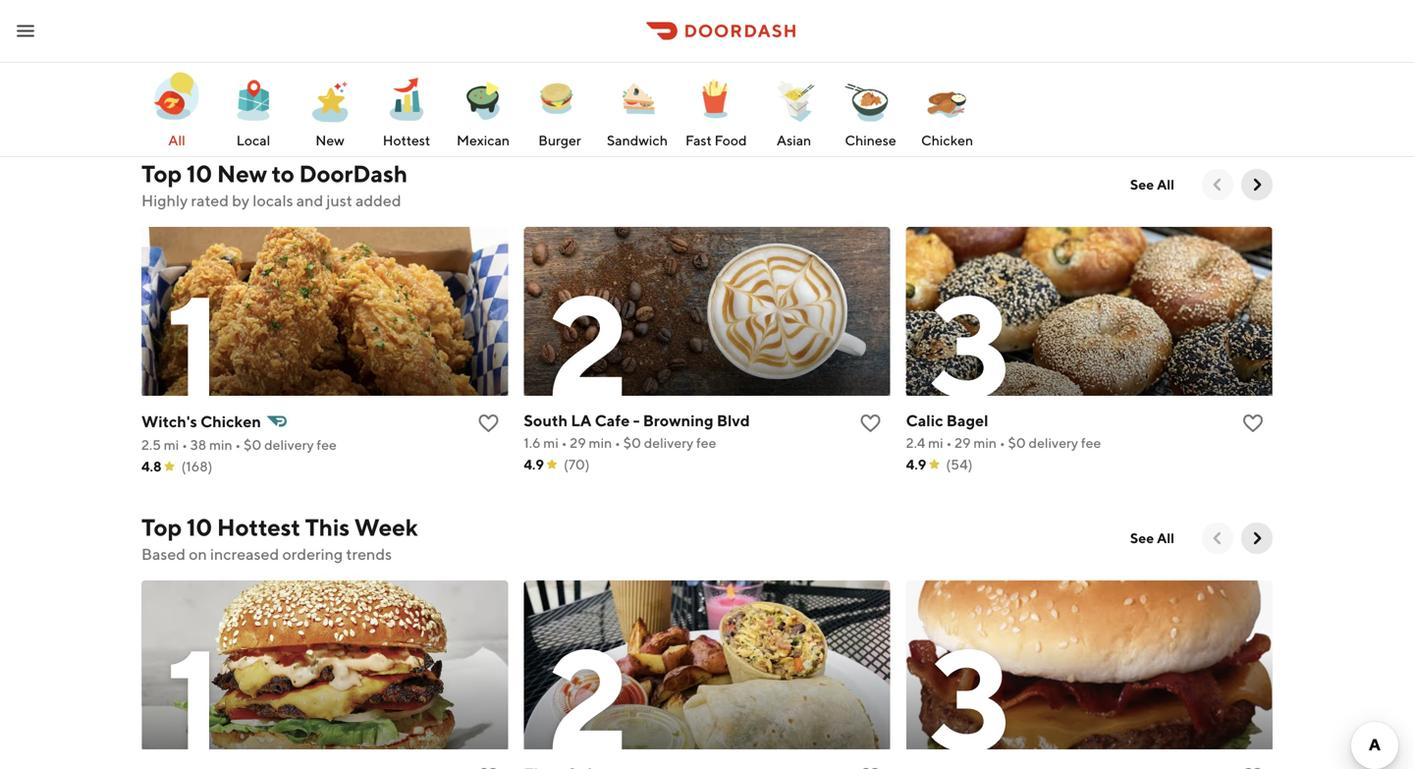 Task type: locate. For each thing, give the bounding box(es) containing it.
delivery for 2.5 mi • 38 min • $​0 delivery fee
[[264, 437, 314, 453]]

1 vertical spatial top
[[141, 513, 182, 541]]

delivery
[[264, 63, 313, 80], [645, 63, 694, 80], [1026, 63, 1075, 80], [644, 435, 694, 451], [1029, 435, 1079, 451], [264, 437, 314, 453]]

people for 2.3
[[170, 110, 208, 124]]

see
[[1130, 176, 1154, 193], [1130, 530, 1154, 546]]

click to add this store to your saved list image for 3
[[1241, 412, 1265, 435]]

doordash
[[299, 160, 408, 188]]

all down 888 people ordered
[[168, 132, 185, 148]]

increased
[[210, 545, 279, 563]]

4.9 for 3
[[906, 456, 927, 472]]

0 horizontal spatial new
[[217, 160, 267, 188]]

1 vertical spatial chicken
[[200, 412, 261, 431]]

29 up (70)
[[570, 435, 586, 451]]

chicken up 2.5 mi • 38 min • $​0 delivery fee
[[200, 412, 261, 431]]

min right "38"
[[209, 437, 232, 453]]

min down cafe
[[589, 435, 612, 451]]

• up (70)
[[561, 435, 567, 451]]

0 horizontal spatial ordered
[[211, 110, 255, 124]]

mi right 2.3
[[163, 63, 178, 80]]

1 vertical spatial 10
[[186, 513, 212, 541]]

2 previous button of carousel image from the top
[[1208, 528, 1228, 548]]

1 horizontal spatial hottest
[[383, 132, 430, 148]]

1 vertical spatial hottest
[[217, 513, 300, 541]]

see all for top 10 new to doordash
[[1130, 176, 1175, 193]]

0 vertical spatial see
[[1130, 176, 1154, 193]]

min for 2.3 mi • 34 min • $​0 delivery fee
[[208, 63, 232, 80]]

3 ordered from the left
[[976, 110, 1020, 124]]

all left next button of carousel image
[[1157, 176, 1175, 193]]

(70)
[[564, 456, 590, 472]]

new up by
[[217, 160, 267, 188]]

food
[[715, 132, 747, 148]]

hottest inside top 10 hottest this week based on increased ordering trends
[[217, 513, 300, 541]]

click to add this store to your saved list image
[[859, 38, 883, 62], [477, 765, 500, 769], [859, 765, 883, 769], [1241, 765, 1265, 769]]

•
[[181, 63, 187, 80], [234, 63, 240, 80], [561, 63, 567, 80], [616, 63, 621, 80], [944, 63, 949, 80], [997, 63, 1002, 80], [561, 435, 567, 451], [615, 435, 621, 451], [946, 435, 952, 451], [1000, 435, 1005, 451], [182, 437, 188, 453], [235, 437, 241, 453]]

1 horizontal spatial 29
[[955, 435, 971, 451]]

2
[[548, 261, 627, 428]]

all
[[168, 132, 185, 148], [1157, 176, 1175, 193], [1157, 530, 1175, 546]]

33
[[952, 63, 968, 80]]

0 vertical spatial all
[[168, 132, 185, 148]]

585
[[910, 110, 932, 124]]

0 horizontal spatial people
[[170, 110, 208, 124]]

1 horizontal spatial people
[[549, 110, 588, 124]]

next button of carousel image
[[1247, 528, 1267, 548]]

top 10 new to doordash highly rated by locals and just added
[[141, 160, 408, 210]]

next button of carousel image
[[1247, 175, 1267, 194]]

4.8 down 2.5
[[141, 458, 162, 474]]

ordered for 1.8
[[976, 110, 1020, 124]]

• left 20
[[561, 63, 567, 80]]

2.5 mi • 38 min • $​0 delivery fee
[[141, 437, 337, 453]]

mi right 2.5
[[164, 437, 179, 453]]

mi inside south la cafe - browning blvd 1.6 mi • 29 min • $​0 delivery fee
[[543, 435, 559, 451]]

2 see from the top
[[1130, 530, 1154, 546]]

mi right 1.8
[[926, 63, 941, 80]]

fee for 1.2 mi • 20 min • $​0 delivery fee
[[697, 63, 717, 80]]

min up (13,900+)
[[590, 63, 613, 80]]

hottest up 'doordash'
[[383, 132, 430, 148]]

0 vertical spatial previous button of carousel image
[[1208, 175, 1228, 194]]

2 top from the top
[[141, 513, 182, 541]]

• up (54) at the right bottom
[[946, 435, 952, 451]]

on
[[189, 545, 207, 563]]

4.9 down 2.4
[[906, 456, 927, 472]]

chinese
[[845, 132, 896, 148]]

29 up (54) at the right bottom
[[955, 435, 971, 451]]

min inside south la cafe - browning blvd 1.6 mi • 29 min • $​0 delivery fee
[[589, 435, 612, 451]]

10 up the 'on'
[[186, 513, 212, 541]]

1 horizontal spatial ordered
[[591, 110, 635, 124]]

0 horizontal spatial chicken
[[200, 412, 261, 431]]

people down (11,900+)
[[170, 110, 208, 124]]

top inside top 10 new to doordash highly rated by locals and just added
[[141, 160, 182, 188]]

• left "38"
[[182, 437, 188, 453]]

2 29 from the left
[[955, 435, 971, 451]]

click to add this store to your saved list image for 2
[[859, 412, 883, 435]]

top up highly
[[141, 160, 182, 188]]

2 see all button from the top
[[1119, 523, 1186, 554]]

• right 2.4
[[1000, 435, 1005, 451]]

4.8 for (168)
[[141, 458, 162, 474]]

previous button of carousel image
[[1208, 175, 1228, 194], [1208, 528, 1228, 548]]

min for 2.5 mi • 38 min • $​0 delivery fee
[[209, 437, 232, 453]]

cafe
[[595, 411, 630, 430]]

2.4
[[906, 435, 926, 451]]

previous button of carousel image left next button of carousel image
[[1208, 175, 1228, 194]]

people up the burger
[[549, 110, 588, 124]]

0 horizontal spatial 29
[[570, 435, 586, 451]]

top for top 10 new to doordash
[[141, 160, 182, 188]]

1 10 from the top
[[186, 160, 212, 188]]

all left next button of carousel icon
[[1157, 530, 1175, 546]]

0 vertical spatial chicken
[[921, 132, 973, 148]]

0 vertical spatial 10
[[186, 160, 212, 188]]

4.9
[[524, 456, 544, 472], [906, 456, 927, 472]]

min
[[208, 63, 232, 80], [590, 63, 613, 80], [971, 63, 994, 80], [589, 435, 612, 451], [974, 435, 997, 451], [209, 437, 232, 453]]

local
[[236, 132, 270, 148]]

mi right 1.6
[[543, 435, 559, 451]]

hottest
[[383, 132, 430, 148], [217, 513, 300, 541]]

to
[[272, 160, 294, 188]]

browning
[[643, 411, 714, 430]]

mi right 2.4
[[928, 435, 944, 451]]

$​0
[[243, 63, 261, 80], [624, 63, 642, 80], [1005, 63, 1023, 80], [623, 435, 641, 451], [1008, 435, 1026, 451], [244, 437, 262, 453]]

• up (3,100+)
[[997, 63, 1002, 80]]

previous button of carousel image for doordash
[[1208, 175, 1228, 194]]

see all
[[1130, 176, 1175, 193], [1130, 530, 1175, 546]]

1 vertical spatial new
[[217, 160, 267, 188]]

1 vertical spatial see all button
[[1119, 523, 1186, 554]]

1 horizontal spatial 4.9
[[906, 456, 927, 472]]

1 29 from the left
[[570, 435, 586, 451]]

previous button of carousel image for week
[[1208, 528, 1228, 548]]

$​0 for 1.2 mi • 20 min • $​0 delivery fee
[[624, 63, 642, 80]]

1 top from the top
[[141, 160, 182, 188]]

people
[[170, 110, 208, 124], [549, 110, 588, 124], [935, 110, 973, 124]]

top up based
[[141, 513, 182, 541]]

29
[[570, 435, 586, 451], [955, 435, 971, 451]]

mi for 1.8 mi • 33 min • $​0 delivery fee
[[926, 63, 941, 80]]

1 vertical spatial previous button of carousel image
[[1208, 528, 1228, 548]]

mexican
[[457, 132, 510, 148]]

fee
[[316, 63, 336, 80], [697, 63, 717, 80], [1078, 63, 1098, 80], [696, 435, 716, 451], [1081, 435, 1101, 451], [317, 437, 337, 453]]

1 see all button from the top
[[1119, 169, 1186, 200]]

1 see all from the top
[[1130, 176, 1175, 193]]

-
[[633, 411, 640, 430]]

2 horizontal spatial people
[[935, 110, 973, 124]]

1 ordered from the left
[[211, 110, 255, 124]]

3 people from the left
[[935, 110, 973, 124]]

4.9 down 1.6
[[524, 456, 544, 472]]

min for 1.8 mi • 33 min • $​0 delivery fee
[[971, 63, 994, 80]]

1 people from the left
[[170, 110, 208, 124]]

ordered down (13,900+)
[[591, 110, 635, 124]]

• left 33 on the top of the page
[[944, 63, 949, 80]]

2 horizontal spatial ordered
[[976, 110, 1020, 124]]

4.8 down 2.3
[[141, 85, 162, 101]]

hottest up increased at the left
[[217, 513, 300, 541]]

0 vertical spatial see all
[[1130, 176, 1175, 193]]

(13,900+)
[[563, 85, 624, 101]]

0 vertical spatial new
[[315, 132, 345, 148]]

top
[[141, 160, 182, 188], [141, 513, 182, 541]]

chicken
[[921, 132, 973, 148], [200, 412, 261, 431]]

see for top 10 new to doordash
[[1130, 176, 1154, 193]]

delivery for 1.2 mi • 20 min • $​0 delivery fee
[[645, 63, 694, 80]]

ordered down (3,100+)
[[976, 110, 1020, 124]]

click to add this store to your saved list image
[[477, 38, 500, 62], [1241, 38, 1265, 62], [477, 412, 500, 435], [859, 412, 883, 435], [1241, 412, 1265, 435]]

just
[[326, 191, 352, 210]]

mi
[[163, 63, 178, 80], [543, 63, 558, 80], [926, 63, 941, 80], [543, 435, 559, 451], [928, 435, 944, 451], [164, 437, 179, 453]]

4.6
[[524, 85, 544, 101]]

min right 33 on the top of the page
[[971, 63, 994, 80]]

this
[[305, 513, 350, 541]]

0 horizontal spatial hottest
[[217, 513, 300, 541]]

10 inside top 10 hottest this week based on increased ordering trends
[[186, 513, 212, 541]]

(11,900+)
[[181, 85, 240, 101]]

mi right the 1.2
[[543, 63, 558, 80]]

2.3 mi • 34 min • $​0 delivery fee
[[141, 63, 336, 80]]

38
[[190, 437, 206, 453]]

new up 'doordash'
[[315, 132, 345, 148]]

2 vertical spatial all
[[1157, 530, 1175, 546]]

1.8 mi • 33 min • $​0 delivery fee
[[906, 63, 1098, 80]]

previous button of carousel image left next button of carousel icon
[[1208, 528, 1228, 548]]

10 up rated
[[186, 160, 212, 188]]

2 4.9 from the left
[[906, 456, 927, 472]]

min down bagel
[[974, 435, 997, 451]]

and
[[296, 191, 323, 210]]

1 vertical spatial see all
[[1130, 530, 1175, 546]]

2.3
[[141, 63, 160, 80]]

0 vertical spatial top
[[141, 160, 182, 188]]

• right "38"
[[235, 437, 241, 453]]

1 vertical spatial see
[[1130, 530, 1154, 546]]

blvd
[[717, 411, 750, 430]]

burger
[[538, 132, 581, 148]]

people down (3,100+)
[[935, 110, 973, 124]]

top inside top 10 hottest this week based on increased ordering trends
[[141, 513, 182, 541]]

0 vertical spatial see all button
[[1119, 169, 1186, 200]]

top for top 10 hottest this week
[[141, 513, 182, 541]]

1 see from the top
[[1130, 176, 1154, 193]]

min right 34
[[208, 63, 232, 80]]

2 see all from the top
[[1130, 530, 1175, 546]]

see all button
[[1119, 169, 1186, 200], [1119, 523, 1186, 554]]

1 previous button of carousel image from the top
[[1208, 175, 1228, 194]]

1 vertical spatial all
[[1157, 176, 1175, 193]]

888
[[145, 110, 167, 124]]

4.8
[[141, 85, 162, 101], [906, 85, 926, 101], [141, 458, 162, 474]]

mi inside "calic bagel 2.4 mi • 29 min • $​0 delivery fee"
[[928, 435, 944, 451]]

delivery inside "calic bagel 2.4 mi • 29 min • $​0 delivery fee"
[[1029, 435, 1079, 451]]

0 horizontal spatial 4.9
[[524, 456, 544, 472]]

ordered up local
[[211, 110, 255, 124]]

$​0 for 2.5 mi • 38 min • $​0 delivery fee
[[244, 437, 262, 453]]

ordered
[[211, 110, 255, 124], [591, 110, 635, 124], [976, 110, 1020, 124]]

2 10 from the top
[[186, 513, 212, 541]]

chicken down 585 people ordered
[[921, 132, 973, 148]]

10 inside top 10 new to doordash highly rated by locals and just added
[[186, 160, 212, 188]]

10
[[186, 160, 212, 188], [186, 513, 212, 541]]

1 4.9 from the left
[[524, 456, 544, 472]]

la
[[571, 411, 592, 430]]

mi for 2.5 mi • 38 min • $​0 delivery fee
[[164, 437, 179, 453]]

new
[[315, 132, 345, 148], [217, 160, 267, 188]]



Task type: vqa. For each thing, say whether or not it's contained in the screenshot.
the "Top" within the top 10 hottest this week based on increased ordering trends
yes



Task type: describe. For each thing, give the bounding box(es) containing it.
south
[[524, 411, 568, 430]]

delivery for 1.8 mi • 33 min • $​0 delivery fee
[[1026, 63, 1075, 80]]

min inside "calic bagel 2.4 mi • 29 min • $​0 delivery fee"
[[974, 435, 997, 451]]

mi for 1.2 mi • 20 min • $​0 delivery fee
[[543, 63, 558, 80]]

• up (11,900+)
[[234, 63, 240, 80]]

$​0 for 2.3 mi • 34 min • $​0 delivery fee
[[243, 63, 261, 80]]

added
[[356, 191, 401, 210]]

fee inside south la cafe - browning blvd 1.6 mi • 29 min • $​0 delivery fee
[[696, 435, 716, 451]]

new inside top 10 new to doordash highly rated by locals and just added
[[217, 160, 267, 188]]

10 for hottest
[[186, 513, 212, 541]]

585 people ordered
[[910, 110, 1020, 124]]

see all button for doordash
[[1119, 169, 1186, 200]]

see all for top 10 hottest this week
[[1130, 530, 1175, 546]]

locals
[[253, 191, 293, 210]]

(54)
[[946, 456, 973, 472]]

mi for 2.3 mi • 34 min • $​0 delivery fee
[[163, 63, 178, 80]]

2 ordered from the left
[[591, 110, 635, 124]]

trends
[[346, 545, 392, 563]]

(168)
[[181, 458, 213, 474]]

min for 1.2 mi • 20 min • $​0 delivery fee
[[590, 63, 613, 80]]

calic
[[906, 411, 943, 430]]

$​0 for 1.8 mi • 33 min • $​0 delivery fee
[[1005, 63, 1023, 80]]

fast food
[[686, 132, 747, 148]]

$​0 inside "calic bagel 2.4 mi • 29 min • $​0 delivery fee"
[[1008, 435, 1026, 451]]

delivery for 2.3 mi • 34 min • $​0 delivery fee
[[264, 63, 313, 80]]

0 vertical spatial hottest
[[383, 132, 430, 148]]

1
[[165, 261, 219, 428]]

fee for 1.8 mi • 33 min • $​0 delivery fee
[[1078, 63, 1098, 80]]

sandwich
[[607, 132, 668, 148]]

people for 1.8
[[935, 110, 973, 124]]

delivery inside south la cafe - browning blvd 1.6 mi • 29 min • $​0 delivery fee
[[644, 435, 694, 451]]

fee inside "calic bagel 2.4 mi • 29 min • $​0 delivery fee"
[[1081, 435, 1101, 451]]

click to add this store to your saved list image for 1
[[477, 412, 500, 435]]

661
[[528, 110, 547, 124]]

2 people from the left
[[549, 110, 588, 124]]

1.8
[[906, 63, 923, 80]]

1.6
[[524, 435, 541, 451]]

20
[[569, 63, 587, 80]]

4.8 down 1.8
[[906, 85, 926, 101]]

3
[[930, 261, 1009, 428]]

(3,100+)
[[946, 85, 999, 101]]

34
[[189, 63, 206, 80]]

1.2
[[524, 63, 540, 80]]

witch's chicken
[[141, 412, 261, 431]]

• left 34
[[181, 63, 187, 80]]

$​0 inside south la cafe - browning blvd 1.6 mi • 29 min • $​0 delivery fee
[[623, 435, 641, 451]]

see for top 10 hottest this week
[[1130, 530, 1154, 546]]

rated
[[191, 191, 229, 210]]

29 inside "calic bagel 2.4 mi • 29 min • $​0 delivery fee"
[[955, 435, 971, 451]]

10 for new
[[186, 160, 212, 188]]

calic bagel 2.4 mi • 29 min • $​0 delivery fee
[[906, 411, 1101, 451]]

4.9 for 2
[[524, 456, 544, 472]]

fee for 2.5 mi • 38 min • $​0 delivery fee
[[317, 437, 337, 453]]

fast
[[686, 132, 712, 148]]

based
[[141, 545, 186, 563]]

• down cafe
[[615, 435, 621, 451]]

all for top 10 hottest this week
[[1157, 530, 1175, 546]]

fee for 2.3 mi • 34 min • $​0 delivery fee
[[316, 63, 336, 80]]

top 10 hottest this week based on increased ordering trends
[[141, 513, 418, 563]]

see all button for week
[[1119, 523, 1186, 554]]

1 horizontal spatial chicken
[[921, 132, 973, 148]]

highly
[[141, 191, 188, 210]]

open menu image
[[14, 19, 37, 43]]

661 people ordered
[[528, 110, 635, 124]]

by
[[232, 191, 250, 210]]

week
[[354, 513, 418, 541]]

29 inside south la cafe - browning blvd 1.6 mi • 29 min • $​0 delivery fee
[[570, 435, 586, 451]]

• up (13,900+)
[[616, 63, 621, 80]]

1.2 mi • 20 min • $​0 delivery fee
[[524, 63, 717, 80]]

witch's
[[141, 412, 197, 431]]

888 people ordered
[[145, 110, 255, 124]]

asian
[[777, 132, 811, 148]]

4.8 for (11,900+)
[[141, 85, 162, 101]]

all for top 10 new to doordash
[[1157, 176, 1175, 193]]

south la cafe - browning blvd 1.6 mi • 29 min • $​0 delivery fee
[[524, 411, 750, 451]]

ordered for 2.3
[[211, 110, 255, 124]]

1 horizontal spatial new
[[315, 132, 345, 148]]

bagel
[[947, 411, 989, 430]]

ordering
[[282, 545, 343, 563]]

2.5
[[141, 437, 161, 453]]



